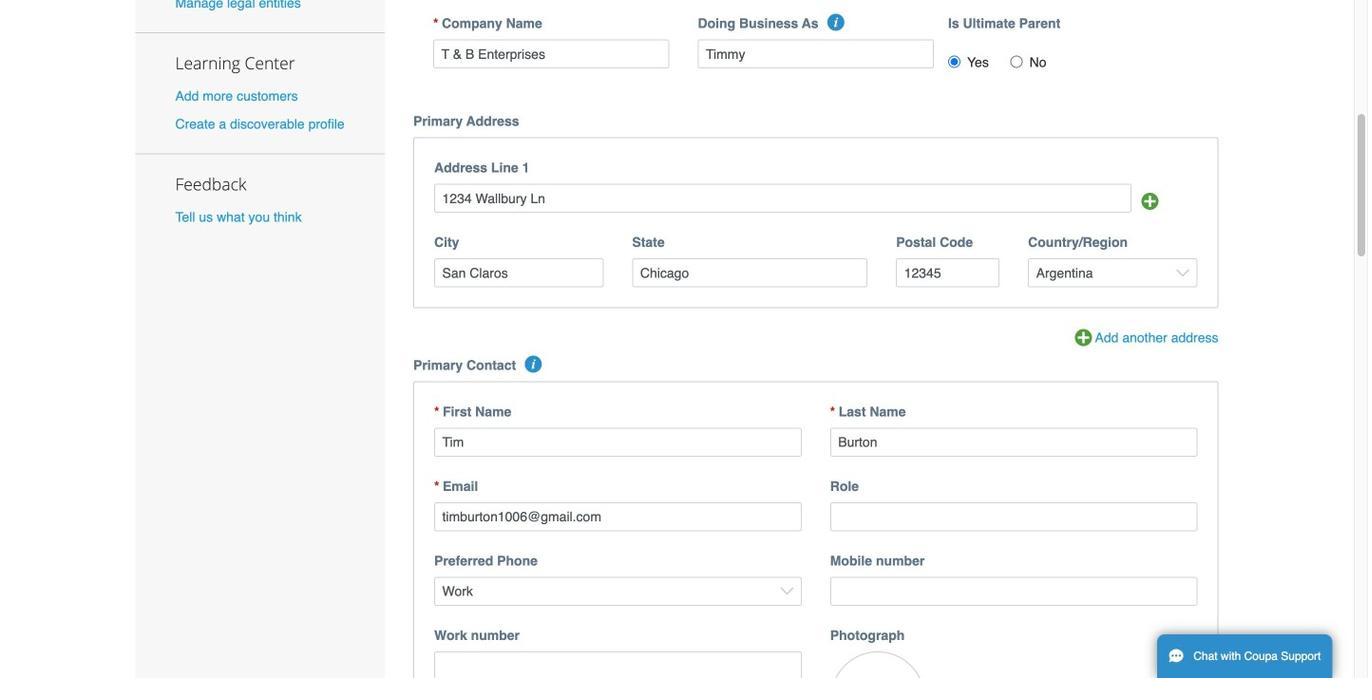 Task type: locate. For each thing, give the bounding box(es) containing it.
1 horizontal spatial additional information image
[[828, 14, 845, 31]]

None radio
[[948, 56, 961, 68], [1011, 56, 1023, 68], [948, 56, 961, 68], [1011, 56, 1023, 68]]

None text field
[[434, 184, 1131, 213], [434, 259, 604, 288], [632, 259, 868, 288], [896, 259, 1000, 288], [434, 503, 802, 532], [434, 184, 1131, 213], [434, 259, 604, 288], [632, 259, 868, 288], [896, 259, 1000, 288], [434, 503, 802, 532]]

0 horizontal spatial additional information image
[[525, 356, 542, 373]]

additional information image
[[828, 14, 845, 31], [525, 356, 542, 373]]

None text field
[[433, 40, 669, 69], [698, 40, 934, 69], [434, 428, 802, 457], [830, 428, 1198, 457], [830, 503, 1198, 532], [830, 577, 1198, 606], [434, 652, 802, 678], [433, 40, 669, 69], [698, 40, 934, 69], [434, 428, 802, 457], [830, 428, 1198, 457], [830, 503, 1198, 532], [830, 577, 1198, 606], [434, 652, 802, 678]]

photograph image
[[830, 652, 925, 678]]

add image
[[1141, 193, 1159, 210]]

1 vertical spatial additional information image
[[525, 356, 542, 373]]



Task type: vqa. For each thing, say whether or not it's contained in the screenshot.
Add icon
yes



Task type: describe. For each thing, give the bounding box(es) containing it.
0 vertical spatial additional information image
[[828, 14, 845, 31]]



